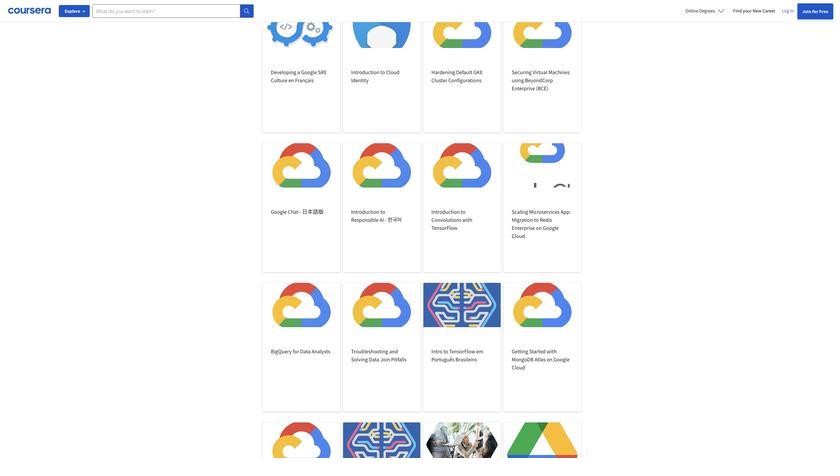 Task type: describe. For each thing, give the bounding box(es) containing it.
convolutions
[[432, 217, 461, 224]]

sre
[[318, 69, 327, 76]]

intro
[[432, 349, 442, 355]]

日本語版
[[302, 209, 324, 215]]

google inside "getting started with mongodb atlas on google cloud"
[[554, 357, 570, 363]]

app:
[[561, 209, 571, 215]]

developing a google sre culture en français link
[[263, 4, 340, 133]]

google chat - 日本語版 link
[[263, 144, 340, 273]]

join for free
[[802, 8, 828, 14]]

machines
[[549, 69, 570, 76]]

ai
[[380, 217, 384, 224]]

with inside "getting started with mongodb atlas on google cloud"
[[547, 349, 557, 355]]

introduction to convolutions with tensorflow
[[432, 209, 472, 232]]

for for bigquery
[[293, 349, 299, 355]]

to for em
[[444, 349, 448, 355]]

cloud inside introduction to cloud identity
[[386, 69, 400, 76]]

enterprise inside the 'securing virtual machines using beyondcorp enterprise (bce)'
[[512, 85, 535, 92]]

responsible
[[351, 217, 379, 224]]

intro to tensorflow em português brasileiro
[[432, 349, 483, 363]]

tensorflow inside intro to tensorflow em português brasileiro
[[449, 349, 475, 355]]

beyondcorp
[[525, 77, 553, 84]]

find your new career
[[733, 8, 775, 14]]

bigquery for data analysts link
[[263, 283, 340, 412]]

to for with
[[461, 209, 465, 215]]

google left chat
[[271, 209, 287, 215]]

introduction to responsible ai - 한국어 link
[[343, 144, 420, 273]]

configurations
[[448, 77, 481, 84]]

securing virtual machines using beyondcorp enterprise (bce)
[[512, 69, 570, 92]]

your
[[743, 8, 752, 14]]

cluster
[[432, 77, 447, 84]]

and
[[389, 349, 398, 355]]

default
[[456, 69, 472, 76]]

introduction for identity
[[351, 69, 379, 76]]

- inside introduction to responsible ai - 한국어
[[385, 217, 387, 224]]

troubleshooting and solving data join pitfalls
[[351, 349, 407, 363]]

(bce)
[[536, 85, 548, 92]]

new
[[753, 8, 762, 14]]

cloud inside scaling microservices app: migration to redis enterprise on google cloud
[[512, 233, 525, 240]]

coursera image
[[8, 5, 51, 16]]

introduction to convolutions with tensorflow link
[[423, 144, 501, 273]]

with inside introduction to convolutions with tensorflow
[[463, 217, 472, 224]]

developing a google sre culture en français
[[271, 69, 327, 84]]

0 horizontal spatial -
[[299, 209, 301, 215]]

virtual
[[533, 69, 547, 76]]

hardening default gke cluster configurations
[[432, 69, 483, 84]]

한국어
[[388, 217, 402, 224]]

explore
[[65, 8, 80, 14]]

hardening default gke cluster configurations link
[[423, 4, 501, 133]]

chat
[[288, 209, 298, 215]]

online degrees button
[[680, 3, 730, 18]]

data inside the troubleshooting and solving data join pitfalls
[[369, 357, 379, 363]]

mongodb
[[512, 357, 534, 363]]

pitfalls
[[391, 357, 407, 363]]

online degrees
[[685, 8, 715, 14]]

en
[[289, 77, 294, 84]]

log in
[[782, 8, 794, 14]]

for for join
[[812, 8, 818, 14]]

using
[[512, 77, 524, 84]]

What do you want to learn? text field
[[92, 4, 240, 18]]

join for free link
[[797, 3, 834, 19]]

on inside scaling microservices app: migration to redis enterprise on google cloud
[[536, 225, 542, 232]]

migration
[[512, 217, 533, 224]]



Task type: vqa. For each thing, say whether or not it's contained in the screenshot.
Global Skills Report
no



Task type: locate. For each thing, give the bounding box(es) containing it.
scaling microservices app: migration to redis enterprise on google cloud
[[512, 209, 571, 240]]

microservices
[[529, 209, 560, 215]]

data left analysts
[[300, 349, 311, 355]]

tensorflow up brasileiro
[[449, 349, 475, 355]]

0 vertical spatial -
[[299, 209, 301, 215]]

introduction inside introduction to convolutions with tensorflow
[[432, 209, 460, 215]]

introduction inside introduction to cloud identity
[[351, 69, 379, 76]]

0 horizontal spatial join
[[380, 357, 390, 363]]

for
[[812, 8, 818, 14], [293, 349, 299, 355]]

0 vertical spatial cloud
[[386, 69, 400, 76]]

getting started with mongodb atlas on google cloud link
[[504, 283, 581, 412]]

enterprise down using
[[512, 85, 535, 92]]

google right atlas
[[554, 357, 570, 363]]

intro to tensorflow em português brasileiro link
[[423, 283, 501, 412]]

enterprise down the migration
[[512, 225, 535, 232]]

hardening
[[432, 69, 455, 76]]

introduction up 'responsible'
[[351, 209, 379, 215]]

français
[[295, 77, 314, 84]]

1 vertical spatial with
[[547, 349, 557, 355]]

0 vertical spatial for
[[812, 8, 818, 14]]

google inside scaling microservices app: migration to redis enterprise on google cloud
[[543, 225, 559, 232]]

to inside scaling microservices app: migration to redis enterprise on google cloud
[[534, 217, 539, 224]]

find your new career link
[[730, 7, 779, 15]]

1 vertical spatial for
[[293, 349, 299, 355]]

on
[[536, 225, 542, 232], [547, 357, 553, 363]]

identity
[[351, 77, 369, 84]]

0 vertical spatial on
[[536, 225, 542, 232]]

- right 'ai'
[[385, 217, 387, 224]]

culture
[[271, 77, 287, 84]]

google
[[301, 69, 317, 76], [271, 209, 287, 215], [543, 225, 559, 232], [554, 357, 570, 363]]

brasileiro
[[456, 357, 477, 363]]

cloud inside "getting started with mongodb atlas on google cloud"
[[512, 365, 525, 371]]

2 vertical spatial cloud
[[512, 365, 525, 371]]

0 horizontal spatial with
[[463, 217, 472, 224]]

on down the 'redis'
[[536, 225, 542, 232]]

cloud
[[386, 69, 400, 76], [512, 233, 525, 240], [512, 365, 525, 371]]

analysts
[[312, 349, 330, 355]]

atlas
[[535, 357, 546, 363]]

getting
[[512, 349, 528, 355]]

introduction up convolutions
[[432, 209, 460, 215]]

introduction
[[351, 69, 379, 76], [351, 209, 379, 215], [432, 209, 460, 215]]

tensorflow down convolutions
[[432, 225, 458, 232]]

to
[[381, 69, 385, 76], [381, 209, 385, 215], [461, 209, 465, 215], [534, 217, 539, 224], [444, 349, 448, 355]]

to inside introduction to convolutions with tensorflow
[[461, 209, 465, 215]]

a
[[297, 69, 300, 76]]

to for ai
[[381, 209, 385, 215]]

1 horizontal spatial join
[[802, 8, 811, 14]]

in
[[790, 8, 794, 14]]

for inside bigquery for data analysts link
[[293, 349, 299, 355]]

bigquery
[[271, 349, 292, 355]]

getting started with mongodb atlas on google cloud
[[512, 349, 570, 371]]

for right bigquery
[[293, 349, 299, 355]]

with
[[463, 217, 472, 224], [547, 349, 557, 355]]

introduction inside introduction to responsible ai - 한국어
[[351, 209, 379, 215]]

redis
[[540, 217, 552, 224]]

troubleshooting and solving data join pitfalls link
[[343, 283, 420, 412]]

for left free
[[812, 8, 818, 14]]

1 vertical spatial cloud
[[512, 233, 525, 240]]

0 horizontal spatial data
[[300, 349, 311, 355]]

- right chat
[[299, 209, 301, 215]]

on right atlas
[[547, 357, 553, 363]]

free
[[819, 8, 828, 14]]

1 vertical spatial enterprise
[[512, 225, 535, 232]]

explore button
[[59, 5, 90, 17]]

tensorflow
[[432, 225, 458, 232], [449, 349, 475, 355]]

securing virtual machines using beyondcorp enterprise (bce) link
[[504, 4, 581, 133]]

introduction to responsible ai - 한국어
[[351, 209, 402, 224]]

online
[[685, 8, 698, 14]]

to for identity
[[381, 69, 385, 76]]

enterprise
[[512, 85, 535, 92], [512, 225, 535, 232]]

1 vertical spatial data
[[369, 357, 379, 363]]

1 horizontal spatial with
[[547, 349, 557, 355]]

2 enterprise from the top
[[512, 225, 535, 232]]

enterprise inside scaling microservices app: migration to redis enterprise on google cloud
[[512, 225, 535, 232]]

0 vertical spatial join
[[802, 8, 811, 14]]

0 vertical spatial tensorflow
[[432, 225, 458, 232]]

introduction up the identity in the top left of the page
[[351, 69, 379, 76]]

career
[[763, 8, 775, 14]]

google up the français in the left of the page
[[301, 69, 317, 76]]

google chat - 日本語版
[[271, 209, 324, 215]]

introduction for with
[[432, 209, 460, 215]]

scaling microservices app: migration to redis enterprise on google cloud link
[[504, 144, 581, 273]]

securing
[[512, 69, 532, 76]]

introduction for ai
[[351, 209, 379, 215]]

to inside intro to tensorflow em português brasileiro
[[444, 349, 448, 355]]

to inside introduction to cloud identity
[[381, 69, 385, 76]]

1 vertical spatial join
[[380, 357, 390, 363]]

for inside join for free link
[[812, 8, 818, 14]]

0 vertical spatial with
[[463, 217, 472, 224]]

join right in
[[802, 8, 811, 14]]

1 horizontal spatial data
[[369, 357, 379, 363]]

troubleshooting
[[351, 349, 388, 355]]

introduction to cloud identity
[[351, 69, 400, 84]]

1 horizontal spatial for
[[812, 8, 818, 14]]

join
[[802, 8, 811, 14], [380, 357, 390, 363]]

log
[[782, 8, 789, 14]]

with right started
[[547, 349, 557, 355]]

log in link
[[779, 7, 797, 15]]

join down and
[[380, 357, 390, 363]]

1 horizontal spatial -
[[385, 217, 387, 224]]

to inside introduction to responsible ai - 한국어
[[381, 209, 385, 215]]

degrees
[[699, 8, 715, 14]]

introduction to cloud identity link
[[343, 4, 420, 133]]

-
[[299, 209, 301, 215], [385, 217, 387, 224]]

solving
[[351, 357, 368, 363]]

0 vertical spatial data
[[300, 349, 311, 355]]

tensorflow inside introduction to convolutions with tensorflow
[[432, 225, 458, 232]]

0 horizontal spatial for
[[293, 349, 299, 355]]

with right convolutions
[[463, 217, 472, 224]]

português
[[432, 357, 455, 363]]

None search field
[[92, 4, 254, 18]]

1 enterprise from the top
[[512, 85, 535, 92]]

started
[[529, 349, 546, 355]]

data
[[300, 349, 311, 355], [369, 357, 379, 363]]

1 horizontal spatial on
[[547, 357, 553, 363]]

on inside "getting started with mongodb atlas on google cloud"
[[547, 357, 553, 363]]

1 vertical spatial -
[[385, 217, 387, 224]]

google down the 'redis'
[[543, 225, 559, 232]]

find
[[733, 8, 742, 14]]

google inside developing a google sre culture en français
[[301, 69, 317, 76]]

1 vertical spatial tensorflow
[[449, 349, 475, 355]]

developing
[[271, 69, 296, 76]]

data down troubleshooting
[[369, 357, 379, 363]]

em
[[476, 349, 483, 355]]

join inside the troubleshooting and solving data join pitfalls
[[380, 357, 390, 363]]

0 horizontal spatial on
[[536, 225, 542, 232]]

1 vertical spatial on
[[547, 357, 553, 363]]

0 vertical spatial enterprise
[[512, 85, 535, 92]]

scaling
[[512, 209, 528, 215]]

gke
[[474, 69, 483, 76]]

bigquery for data analysts
[[271, 349, 330, 355]]



